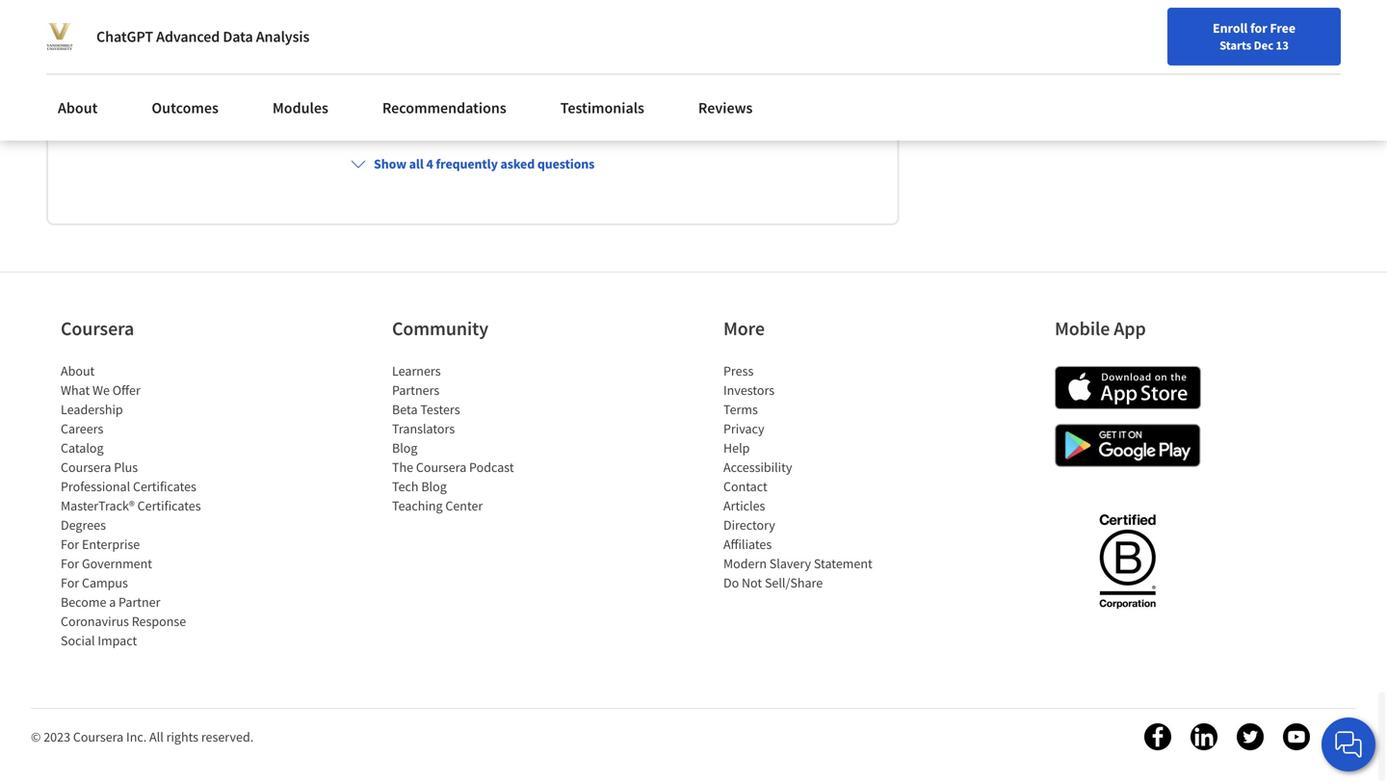 Task type: describe. For each thing, give the bounding box(es) containing it.
1 vertical spatial certificates
[[137, 497, 201, 514]]

4
[[426, 155, 433, 172]]

list for community
[[392, 361, 556, 515]]

free
[[1270, 19, 1296, 37]]

modern
[[723, 555, 767, 572]]

mastertrack®
[[61, 497, 135, 514]]

about for about what we offer leadership careers catalog coursera plus professional certificates mastertrack® certificates degrees for enterprise for government for campus become a partner coronavirus response social impact
[[61, 362, 95, 379]]

teaching center link
[[392, 497, 483, 514]]

podcast
[[469, 458, 514, 476]]

partner
[[119, 593, 160, 611]]

impact
[[98, 632, 137, 649]]

outcomes
[[152, 98, 219, 118]]

modules
[[273, 98, 328, 118]]

coursera inside the learners partners beta testers translators blog the coursera podcast tech blog teaching center
[[416, 458, 466, 476]]

directory
[[723, 516, 775, 534]]

enroll for free starts dec 13
[[1213, 19, 1296, 53]]

app
[[1114, 316, 1146, 340]]

about for about
[[58, 98, 98, 118]]

catalog
[[61, 439, 104, 456]]

we
[[92, 381, 110, 399]]

starts
[[1220, 38, 1251, 53]]

partners link
[[392, 381, 439, 399]]

modern slavery statement link
[[723, 555, 872, 572]]

0 horizontal spatial blog
[[392, 439, 418, 456]]

a
[[109, 593, 116, 611]]

careers
[[61, 420, 103, 437]]

beta
[[392, 401, 418, 418]]

professional certificates link
[[61, 478, 196, 495]]

investors
[[723, 381, 775, 399]]

reserved.
[[201, 728, 254, 745]]

become
[[61, 593, 106, 611]]

enroll
[[1213, 19, 1248, 37]]

privacy
[[723, 420, 764, 437]]

testers
[[420, 401, 460, 418]]

terms link
[[723, 401, 758, 418]]

inc.
[[126, 728, 147, 745]]

for campus link
[[61, 574, 128, 591]]

coronavirus
[[61, 612, 129, 630]]

help link
[[723, 439, 750, 456]]

accessibility link
[[723, 458, 792, 476]]

contact
[[723, 478, 767, 495]]

asked
[[500, 155, 535, 172]]

show all 4 frequently asked questions button
[[343, 146, 602, 181]]

leadership link
[[61, 401, 123, 418]]

professional
[[61, 478, 130, 495]]

partners
[[392, 381, 439, 399]]

statement
[[814, 555, 872, 572]]

leadership
[[61, 401, 123, 418]]

coursera twitter image
[[1237, 723, 1264, 750]]

reviews
[[698, 98, 753, 118]]

about link for outcomes
[[46, 87, 109, 129]]

show all 4 frequently asked questions
[[374, 155, 595, 172]]

get it on google play image
[[1055, 424, 1201, 467]]

beta testers link
[[392, 401, 460, 418]]

what
[[61, 381, 90, 399]]

coursera left inc.
[[73, 728, 124, 745]]

coursera linkedin image
[[1191, 723, 1218, 750]]

contact link
[[723, 478, 767, 495]]

investors link
[[723, 381, 775, 399]]

show
[[374, 155, 406, 172]]

questions
[[537, 155, 595, 172]]

press link
[[723, 362, 754, 379]]

13
[[1276, 38, 1289, 53]]

offer
[[112, 381, 140, 399]]

coursera inside about what we offer leadership careers catalog coursera plus professional certificates mastertrack® certificates degrees for enterprise for government for campus become a partner coronavirus response social impact
[[61, 458, 111, 476]]

coursera instagram image
[[1329, 723, 1356, 750]]

directory link
[[723, 516, 775, 534]]

rights
[[166, 728, 198, 745]]

translators
[[392, 420, 455, 437]]

list for coursera
[[61, 361, 224, 650]]

dec
[[1254, 38, 1274, 53]]

government
[[82, 555, 152, 572]]

list for more
[[723, 361, 887, 592]]

2023
[[44, 728, 70, 745]]

terms
[[723, 401, 758, 418]]

degrees
[[61, 516, 106, 534]]

chatgpt
[[96, 27, 153, 46]]

center
[[445, 497, 483, 514]]

about what we offer leadership careers catalog coursera plus professional certificates mastertrack® certificates degrees for enterprise for government for campus become a partner coronavirus response social impact
[[61, 362, 201, 649]]

community
[[392, 316, 488, 340]]



Task type: locate. For each thing, give the bounding box(es) containing it.
list
[[61, 361, 224, 650], [392, 361, 556, 515], [723, 361, 887, 592]]

collapsed list
[[71, 0, 874, 177]]

coursera up tech blog 'link'
[[416, 458, 466, 476]]

tech blog link
[[392, 478, 447, 495]]

about link
[[46, 87, 109, 129], [61, 362, 95, 379]]

for up for campus link
[[61, 555, 79, 572]]

mastertrack® certificates link
[[61, 497, 201, 514]]

certificates down professional certificates link
[[137, 497, 201, 514]]

0 horizontal spatial list
[[61, 361, 224, 650]]

2 horizontal spatial list
[[723, 361, 887, 592]]

1 vertical spatial about link
[[61, 362, 95, 379]]

coursera down catalog link in the bottom of the page
[[61, 458, 111, 476]]

show notifications image
[[1163, 24, 1186, 47]]

testimonials link
[[549, 87, 656, 129]]

coursera
[[61, 316, 134, 340], [61, 458, 111, 476], [416, 458, 466, 476], [73, 728, 124, 745]]

affiliates
[[723, 535, 772, 553]]

blog
[[392, 439, 418, 456], [421, 478, 447, 495]]

coursera youtube image
[[1283, 723, 1310, 750]]

mobile app
[[1055, 316, 1146, 340]]

chat with us image
[[1333, 729, 1364, 760]]

do
[[723, 574, 739, 591]]

response
[[132, 612, 186, 630]]

translators link
[[392, 420, 455, 437]]

outcomes link
[[140, 87, 230, 129]]

opens in a new tab image
[[578, 142, 594, 158]]

articles link
[[723, 497, 765, 514]]

coronavirus response link
[[61, 612, 186, 630]]

social impact link
[[61, 632, 137, 649]]

testimonials
[[560, 98, 644, 118]]

plus
[[114, 458, 138, 476]]

list containing press
[[723, 361, 887, 592]]

0 vertical spatial about
[[58, 98, 98, 118]]

do not sell/share link
[[723, 574, 823, 591]]

2 vertical spatial for
[[61, 574, 79, 591]]

download on the app store image
[[1055, 366, 1201, 409]]

None search field
[[275, 12, 592, 51]]

1 horizontal spatial blog
[[421, 478, 447, 495]]

modules link
[[261, 87, 340, 129]]

1 vertical spatial about
[[61, 362, 95, 379]]

3 list from the left
[[723, 361, 887, 592]]

what we offer link
[[61, 381, 140, 399]]

vanderbilt university image
[[46, 23, 73, 50]]

frequently
[[436, 155, 498, 172]]

about up what
[[61, 362, 95, 379]]

0 vertical spatial certificates
[[133, 478, 196, 495]]

help
[[723, 439, 750, 456]]

about
[[58, 98, 98, 118], [61, 362, 95, 379]]

logo of certified b corporation image
[[1088, 503, 1167, 618]]

1 vertical spatial blog
[[421, 478, 447, 495]]

chatgpt advanced data analysis
[[96, 27, 310, 46]]

catalog link
[[61, 439, 104, 456]]

teaching
[[392, 497, 443, 514]]

for government link
[[61, 555, 152, 572]]

1 vertical spatial for
[[61, 555, 79, 572]]

0 vertical spatial blog
[[392, 439, 418, 456]]

©
[[31, 728, 41, 745]]

blog link
[[392, 439, 418, 456]]

enterprise
[[82, 535, 140, 553]]

analysis
[[256, 27, 310, 46]]

certificates
[[133, 478, 196, 495], [137, 497, 201, 514]]

affiliates link
[[723, 535, 772, 553]]

about link up what
[[61, 362, 95, 379]]

tech
[[392, 478, 419, 495]]

3 for from the top
[[61, 574, 79, 591]]

all
[[149, 728, 164, 745]]

the
[[392, 458, 413, 476]]

recommendations link
[[371, 87, 518, 129]]

1 list from the left
[[61, 361, 224, 650]]

reviews link
[[687, 87, 764, 129]]

accessibility
[[723, 458, 792, 476]]

privacy link
[[723, 420, 764, 437]]

for up become
[[61, 574, 79, 591]]

social
[[61, 632, 95, 649]]

learners
[[392, 362, 441, 379]]

recommendations
[[382, 98, 506, 118]]

press investors terms privacy help accessibility contact articles directory affiliates modern slavery statement do not sell/share
[[723, 362, 872, 591]]

list containing about
[[61, 361, 224, 650]]

1 horizontal spatial list
[[392, 361, 556, 515]]

menu item
[[1019, 19, 1143, 82]]

mobile
[[1055, 316, 1110, 340]]

press
[[723, 362, 754, 379]]

certificates up mastertrack® certificates link
[[133, 478, 196, 495]]

more
[[723, 316, 765, 340]]

learners link
[[392, 362, 441, 379]]

coursera plus link
[[61, 458, 138, 476]]

not
[[742, 574, 762, 591]]

coursera facebook image
[[1144, 723, 1171, 750]]

about link down "vanderbilt university" image
[[46, 87, 109, 129]]

0 vertical spatial about link
[[46, 87, 109, 129]]

all
[[409, 155, 424, 172]]

list containing learners
[[392, 361, 556, 515]]

coursera image
[[23, 16, 145, 46]]

articles
[[723, 497, 765, 514]]

0 vertical spatial for
[[61, 535, 79, 553]]

for down degrees link
[[61, 535, 79, 553]]

blog up the the at the left of the page
[[392, 439, 418, 456]]

about link for what we offer
[[61, 362, 95, 379]]

2 list from the left
[[392, 361, 556, 515]]

2 for from the top
[[61, 555, 79, 572]]

about inside about what we offer leadership careers catalog coursera plus professional certificates mastertrack® certificates degrees for enterprise for government for campus become a partner coronavirus response social impact
[[61, 362, 95, 379]]

for enterprise link
[[61, 535, 140, 553]]

coursera up the what we offer link
[[61, 316, 134, 340]]

about down "vanderbilt university" image
[[58, 98, 98, 118]]

sell/share
[[765, 574, 823, 591]]

data
[[223, 27, 253, 46]]

the coursera podcast link
[[392, 458, 514, 476]]

1 for from the top
[[61, 535, 79, 553]]

for
[[61, 535, 79, 553], [61, 555, 79, 572], [61, 574, 79, 591]]

for
[[1250, 19, 1267, 37]]

become a partner link
[[61, 593, 160, 611]]

slavery
[[769, 555, 811, 572]]

blog up teaching center link
[[421, 478, 447, 495]]

degrees link
[[61, 516, 106, 534]]



Task type: vqa. For each thing, say whether or not it's contained in the screenshot.
Get started
no



